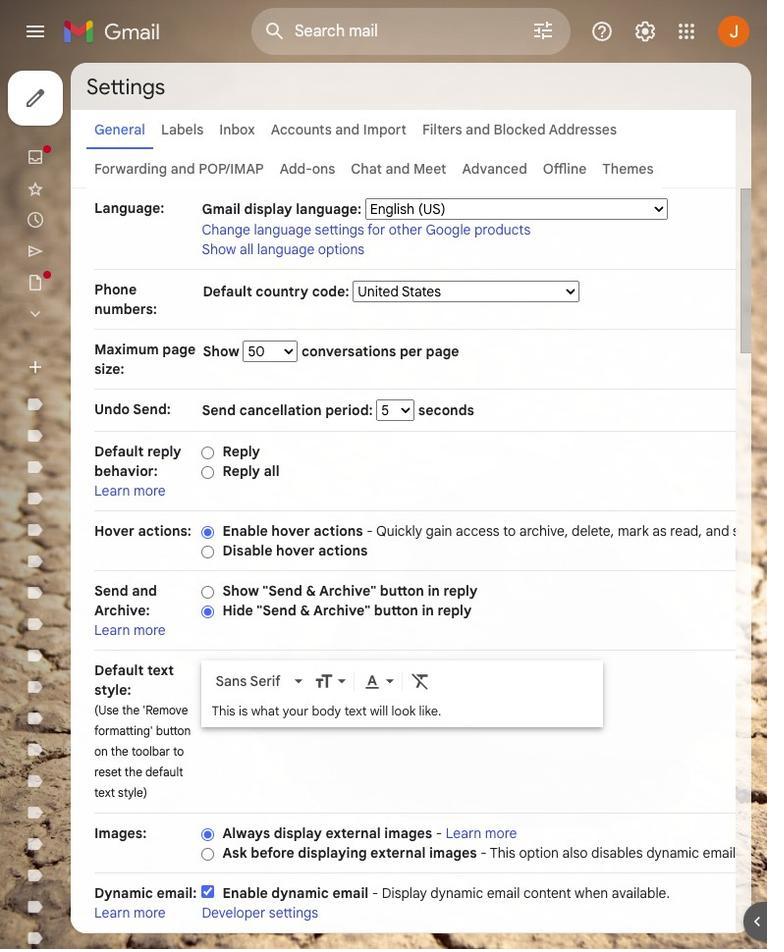 Task type: locate. For each thing, give the bounding box(es) containing it.
developer settings link
[[202, 905, 318, 922]]

language up the show all language options link
[[254, 221, 311, 239]]

1 vertical spatial to
[[173, 745, 184, 759]]

sans serif
[[216, 673, 281, 691]]

1 horizontal spatial this
[[490, 845, 516, 862]]

the
[[122, 703, 140, 718], [111, 745, 129, 759], [125, 765, 142, 780]]

more inside default reply behavior: learn more
[[134, 482, 166, 500]]

1 vertical spatial text
[[344, 703, 367, 720]]

remove formatting ‪(⌘\)‬ image
[[411, 672, 431, 692]]

button
[[380, 582, 424, 600], [374, 602, 418, 620], [156, 724, 191, 739]]

archive" down show "send & archive" button in reply
[[313, 602, 371, 620]]

1 vertical spatial send
[[94, 582, 128, 600]]

0 vertical spatial archive"
[[319, 582, 376, 600]]

ask
[[222, 845, 247, 862]]

show
[[202, 241, 236, 258], [203, 343, 243, 360], [222, 582, 259, 600]]

0 horizontal spatial to
[[173, 745, 184, 759]]

external down always display external images - learn more
[[370, 845, 426, 862]]

support image
[[590, 20, 614, 43]]

reply for reply all
[[222, 463, 260, 480]]

0 horizontal spatial this
[[212, 703, 235, 720]]

advanced
[[462, 160, 527, 178]]

import
[[363, 121, 407, 138]]

reply up behavior:
[[147, 443, 181, 461]]

1 enable from the top
[[222, 523, 268, 540]]

1 horizontal spatial dynamic
[[431, 885, 483, 903]]

gmail image
[[63, 12, 170, 51]]

general link
[[94, 121, 145, 138]]

page right maximum
[[162, 341, 196, 359]]

- left "display"
[[372, 885, 378, 903]]

blocked
[[494, 121, 546, 138]]

"send right "hide"
[[257, 602, 296, 620]]

hover for disable
[[276, 542, 315, 560]]

actions
[[314, 523, 363, 540], [318, 542, 368, 560]]

forwarding
[[94, 160, 167, 178]]

body
[[312, 703, 341, 720]]

button down 'remove
[[156, 724, 191, 739]]

ons
[[312, 160, 335, 178]]

and for send and archive: learn more
[[132, 582, 157, 600]]

send up archive:
[[94, 582, 128, 600]]

reply
[[147, 443, 181, 461], [443, 582, 478, 600], [438, 602, 472, 620]]

default for default country code:
[[203, 283, 252, 301]]

2 vertical spatial button
[[156, 724, 191, 739]]

dynamic up developer settings link at the left bottom of the page
[[271, 885, 329, 903]]

chat and meet link
[[351, 160, 446, 178]]

hover for enable
[[271, 523, 310, 540]]

0 vertical spatial button
[[380, 582, 424, 600]]

and right chat
[[386, 160, 410, 178]]

dynamic
[[94, 885, 153, 903]]

show up "hide"
[[222, 582, 259, 600]]

access
[[456, 523, 500, 540]]

and left import
[[335, 121, 360, 138]]

to inside the "default text style: (use the 'remove formatting' button on the toolbar to reset the default text style)"
[[173, 745, 184, 759]]

page
[[162, 341, 196, 359], [426, 343, 459, 360]]

2 email from the left
[[487, 885, 520, 903]]

send inside send and archive: learn more
[[94, 582, 128, 600]]

send and archive: learn more
[[94, 582, 166, 639]]

maximum
[[94, 341, 159, 359]]

country
[[256, 283, 309, 301]]

reply right "reply all" option at the left of the page
[[222, 463, 260, 480]]

0 horizontal spatial send
[[94, 582, 128, 600]]

labels link
[[161, 121, 204, 138]]

products
[[474, 221, 531, 239]]

advanced search options image
[[524, 11, 563, 50]]

0 horizontal spatial page
[[162, 341, 196, 359]]

2 enable from the top
[[222, 885, 268, 903]]

-
[[367, 523, 373, 540], [436, 825, 442, 843], [481, 845, 487, 862], [372, 885, 378, 903]]

1 vertical spatial in
[[422, 602, 434, 620]]

ask before displaying external images - this option also disables dynamic email.
[[222, 845, 739, 862]]

1 horizontal spatial text
[[147, 662, 174, 680]]

display
[[244, 200, 292, 218], [274, 825, 322, 843]]

settings up options
[[315, 221, 364, 239]]

1 vertical spatial show
[[203, 343, 243, 360]]

1 vertical spatial images
[[429, 845, 477, 862]]

display up the show all language options
[[244, 200, 292, 218]]

themes
[[602, 160, 654, 178]]

this left option
[[490, 845, 516, 862]]

navigation
[[0, 63, 236, 950]]

reply for hide "send & archive" button in reply
[[438, 602, 472, 620]]

option
[[519, 845, 559, 862]]

show "send & archive" button in reply
[[222, 582, 478, 600]]

0 horizontal spatial email
[[332, 885, 369, 903]]

settings inside enable dynamic email - display dynamic email content when available. developer settings
[[269, 905, 318, 922]]

settings right developer
[[269, 905, 318, 922]]

search mail image
[[257, 14, 293, 49]]

Hide "Send & Archive" button in reply radio
[[202, 605, 215, 620]]

phone numbers:
[[94, 281, 157, 318]]

learn down behavior:
[[94, 482, 130, 500]]

images up enable dynamic email - display dynamic email content when available. developer settings at the bottom of the page
[[429, 845, 477, 862]]

1 vertical spatial archive"
[[313, 602, 371, 620]]

send up reply radio
[[202, 402, 236, 419]]

& up hide "send & archive" button in reply
[[306, 582, 316, 600]]

reply up "reply all"
[[222, 443, 260, 461]]

and
[[335, 121, 360, 138], [466, 121, 490, 138], [171, 160, 195, 178], [386, 160, 410, 178], [706, 523, 729, 540], [132, 582, 157, 600]]

text down reset
[[94, 786, 115, 801]]

your
[[283, 703, 308, 720]]

default up behavior:
[[94, 443, 144, 461]]

language down gmail display language:
[[257, 241, 315, 258]]

learn more link
[[94, 482, 166, 500], [94, 622, 166, 639], [446, 825, 517, 843], [94, 905, 166, 922]]

0 vertical spatial reply
[[222, 443, 260, 461]]

learn inside send and archive: learn more
[[94, 622, 130, 639]]

Ask before displaying external images radio
[[202, 847, 215, 862]]

learn more link for and
[[94, 622, 166, 639]]

learn down dynamic at the bottom of page
[[94, 905, 130, 922]]

to up the "default"
[[173, 745, 184, 759]]

1 reply from the top
[[222, 443, 260, 461]]

0 vertical spatial &
[[306, 582, 316, 600]]

button for show "send & archive" button in reply
[[380, 582, 424, 600]]

actions up disable hover actions
[[314, 523, 363, 540]]

default for default reply behavior: learn more
[[94, 443, 144, 461]]

1 vertical spatial hover
[[276, 542, 315, 560]]

all down cancellation
[[264, 463, 280, 480]]

this
[[212, 703, 235, 720], [490, 845, 516, 862]]

this left is
[[212, 703, 235, 720]]

more down dynamic at the bottom of page
[[134, 905, 166, 922]]

archive" up hide "send & archive" button in reply
[[319, 582, 376, 600]]

1 horizontal spatial send
[[202, 402, 236, 419]]

phone
[[94, 281, 137, 299]]

disable
[[222, 542, 272, 560]]

hover
[[271, 523, 310, 540], [276, 542, 315, 560]]

all
[[240, 241, 254, 258], [264, 463, 280, 480]]

more down archive:
[[134, 622, 166, 639]]

in up remove formatting ‪(⌘\)‬ icon
[[422, 602, 434, 620]]

and for chat and meet
[[386, 160, 410, 178]]

always
[[222, 825, 270, 843]]

gmail display language:
[[202, 200, 362, 218]]

learn more link for email:
[[94, 905, 166, 922]]

gmail
[[202, 200, 241, 218]]

the up formatting'
[[122, 703, 140, 718]]

reply all
[[222, 463, 280, 480]]

1 vertical spatial "send
[[257, 602, 296, 620]]

add-ons link
[[280, 160, 335, 178]]

external up displaying
[[326, 825, 381, 843]]

1 vertical spatial all
[[264, 463, 280, 480]]

email.
[[703, 845, 739, 862]]

and for filters and blocked addresses
[[466, 121, 490, 138]]

1 vertical spatial the
[[111, 745, 129, 759]]

1 email from the left
[[332, 885, 369, 903]]

dynamic
[[646, 845, 699, 862], [271, 885, 329, 903], [431, 885, 483, 903]]

1 horizontal spatial all
[[264, 463, 280, 480]]

0 vertical spatial actions
[[314, 523, 363, 540]]

hover
[[94, 523, 134, 540]]

default inside default reply behavior: learn more
[[94, 443, 144, 461]]

0 vertical spatial "send
[[263, 582, 302, 600]]

reply down the access
[[443, 582, 478, 600]]

text left "will"
[[344, 703, 367, 720]]

labels
[[161, 121, 204, 138]]

0 vertical spatial to
[[503, 523, 516, 540]]

size:
[[94, 360, 124, 378]]

1 vertical spatial button
[[374, 602, 418, 620]]

learn inside dynamic email: learn more
[[94, 905, 130, 922]]

language
[[254, 221, 311, 239], [257, 241, 315, 258]]

chat
[[351, 160, 382, 178]]

learn more link down archive:
[[94, 622, 166, 639]]

0 vertical spatial enable
[[222, 523, 268, 540]]

more down behavior:
[[134, 482, 166, 500]]

the up style)
[[125, 765, 142, 780]]

dynamic down 'ask before displaying external images - this option also disables dynamic email.'
[[431, 885, 483, 903]]

1 horizontal spatial email
[[487, 885, 520, 903]]

default up style:
[[94, 662, 144, 680]]

to right the access
[[503, 523, 516, 540]]

1 vertical spatial this
[[490, 845, 516, 862]]

other
[[389, 221, 423, 239]]

text up 'remove
[[147, 662, 174, 680]]

1 vertical spatial &
[[300, 602, 310, 620]]

conversations
[[301, 343, 396, 360]]

archive,
[[519, 523, 568, 540]]

disable hover actions
[[222, 542, 368, 560]]

enable inside enable dynamic email - display dynamic email content when available. developer settings
[[222, 885, 268, 903]]

0 vertical spatial send
[[202, 402, 236, 419]]

2 vertical spatial default
[[94, 662, 144, 680]]

before
[[251, 845, 294, 862]]

learn up 'ask before displaying external images - this option also disables dynamic email.'
[[446, 825, 482, 843]]

displaying
[[298, 845, 367, 862]]

images
[[384, 825, 432, 843], [429, 845, 477, 862]]

period:
[[325, 402, 373, 419]]

snooz
[[733, 523, 767, 540]]

show down change
[[202, 241, 236, 258]]

images up "display"
[[384, 825, 432, 843]]

1 vertical spatial enable
[[222, 885, 268, 903]]

more inside send and archive: learn more
[[134, 622, 166, 639]]

1 vertical spatial reply
[[222, 463, 260, 480]]

offline link
[[543, 160, 587, 178]]

change language settings for other google products link
[[202, 221, 531, 239]]

0 vertical spatial in
[[428, 582, 440, 600]]

button up hide "send & archive" button in reply
[[380, 582, 424, 600]]

language:
[[94, 199, 164, 217]]

learn more link down behavior:
[[94, 482, 166, 500]]

display up "before"
[[274, 825, 322, 843]]

button down show "send & archive" button in reply
[[374, 602, 418, 620]]

learn
[[94, 482, 130, 500], [94, 622, 130, 639], [446, 825, 482, 843], [94, 905, 130, 922]]

dynamic left 'email.'
[[646, 845, 699, 862]]

reply for show "send & archive" button in reply
[[443, 582, 478, 600]]

2 vertical spatial show
[[222, 582, 259, 600]]

2 vertical spatial the
[[125, 765, 142, 780]]

and down labels link
[[171, 160, 195, 178]]

0 vertical spatial default
[[203, 283, 252, 301]]

in down gain
[[428, 582, 440, 600]]

reply for reply
[[222, 443, 260, 461]]

1 horizontal spatial to
[[503, 523, 516, 540]]

default
[[203, 283, 252, 301], [94, 443, 144, 461], [94, 662, 144, 680]]

enable
[[222, 523, 268, 540], [222, 885, 268, 903]]

hover up disable hover actions
[[271, 523, 310, 540]]

send for send cancellation period:
[[202, 402, 236, 419]]

actions up show "send & archive" button in reply
[[318, 542, 368, 560]]

default left country
[[203, 283, 252, 301]]

1 vertical spatial display
[[274, 825, 322, 843]]

0 vertical spatial display
[[244, 200, 292, 218]]

Reply radio
[[202, 446, 215, 460]]

2 horizontal spatial dynamic
[[646, 845, 699, 862]]

reply down gain
[[438, 602, 472, 620]]

0 vertical spatial show
[[202, 241, 236, 258]]

and up archive:
[[132, 582, 157, 600]]

learn more link down dynamic at the bottom of page
[[94, 905, 166, 922]]

gain
[[426, 523, 452, 540]]

this is what your body text will look like.
[[212, 703, 441, 720]]

0 horizontal spatial all
[[240, 241, 254, 258]]

more
[[134, 482, 166, 500], [134, 622, 166, 639], [485, 825, 517, 843], [134, 905, 166, 922]]

in for hide "send & archive" button in reply
[[422, 602, 434, 620]]

page right per
[[426, 343, 459, 360]]

& down show "send & archive" button in reply
[[300, 602, 310, 620]]

default inside the "default text style: (use the 'remove formatting' button on the toolbar to reset the default text style)"
[[94, 662, 144, 680]]

dynamic email: learn more
[[94, 885, 197, 922]]

what
[[251, 703, 279, 720]]

and right filters
[[466, 121, 490, 138]]

advanced link
[[462, 160, 527, 178]]

1 vertical spatial settings
[[269, 905, 318, 922]]

0 vertical spatial reply
[[147, 443, 181, 461]]

meet
[[414, 160, 446, 178]]

email down displaying
[[332, 885, 369, 903]]

enable for enable hover actions
[[222, 523, 268, 540]]

0 vertical spatial all
[[240, 241, 254, 258]]

"send down disable hover actions
[[263, 582, 302, 600]]

learn down archive:
[[94, 622, 130, 639]]

hover right disable
[[276, 542, 315, 560]]

archive" for hide
[[313, 602, 371, 620]]

enable up disable
[[222, 523, 268, 540]]

learn more link up 'ask before displaying external images - this option also disables dynamic email.'
[[446, 825, 517, 843]]

for
[[367, 221, 385, 239]]

0 vertical spatial this
[[212, 703, 235, 720]]

show right maximum page size:
[[203, 343, 243, 360]]

None search field
[[251, 8, 571, 55]]

also
[[562, 845, 588, 862]]

1 vertical spatial reply
[[443, 582, 478, 600]]

& for hide
[[300, 602, 310, 620]]

and inside send and archive: learn more
[[132, 582, 157, 600]]

enable up developer
[[222, 885, 268, 903]]

email left content
[[487, 885, 520, 903]]

2 reply from the top
[[222, 463, 260, 480]]

all down change
[[240, 241, 254, 258]]

0 vertical spatial settings
[[315, 221, 364, 239]]

None checkbox
[[202, 886, 215, 899]]

and for accounts and import
[[335, 121, 360, 138]]

0 vertical spatial hover
[[271, 523, 310, 540]]

1 vertical spatial actions
[[318, 542, 368, 560]]

2 vertical spatial reply
[[438, 602, 472, 620]]

0 horizontal spatial text
[[94, 786, 115, 801]]

the right on
[[111, 745, 129, 759]]

1 vertical spatial default
[[94, 443, 144, 461]]



Task type: describe. For each thing, give the bounding box(es) containing it.
like.
[[419, 703, 441, 720]]

filters and blocked addresses link
[[422, 121, 617, 138]]

cancellation
[[239, 402, 322, 419]]

always display external images - learn more
[[222, 825, 517, 843]]

sans serif option
[[212, 672, 291, 692]]

show all language options link
[[202, 241, 365, 258]]

sans
[[216, 673, 247, 691]]

formatting'
[[94, 724, 153, 739]]

"send for show
[[263, 582, 302, 600]]

maximum page size:
[[94, 341, 196, 378]]

google
[[426, 221, 471, 239]]

0 vertical spatial images
[[384, 825, 432, 843]]

button inside the "default text style: (use the 'remove formatting' button on the toolbar to reset the default text style)"
[[156, 724, 191, 739]]

hover actions:
[[94, 523, 191, 540]]

0 vertical spatial the
[[122, 703, 140, 718]]

more up 'ask before displaying external images - this option also disables dynamic email.'
[[485, 825, 517, 843]]

available.
[[612, 885, 670, 903]]

images:
[[94, 825, 147, 843]]

send cancellation period:
[[202, 402, 376, 419]]

filters and blocked addresses
[[422, 121, 617, 138]]

read,
[[670, 523, 702, 540]]

show for show all language options
[[202, 241, 236, 258]]

formatting options toolbar
[[208, 663, 598, 700]]

all for reply
[[264, 463, 280, 480]]

default for default text style: (use the 'remove formatting' button on the toolbar to reset the default text style)
[[94, 662, 144, 680]]

main menu image
[[24, 20, 47, 43]]

enable hover actions - quickly gain access to archive, delete, mark as read, and snooz
[[222, 523, 767, 540]]

reply inside default reply behavior: learn more
[[147, 443, 181, 461]]

display for gmail
[[244, 200, 292, 218]]

and right read,
[[706, 523, 729, 540]]

'remove
[[143, 703, 188, 718]]

Search mail text field
[[295, 22, 476, 41]]

1 vertical spatial external
[[370, 845, 426, 862]]

enable dynamic email - display dynamic email content when available. developer settings
[[202, 885, 670, 922]]

pop/imap
[[199, 160, 264, 178]]

learn inside default reply behavior: learn more
[[94, 482, 130, 500]]

will
[[370, 703, 388, 720]]

"send for hide
[[257, 602, 296, 620]]

default country code:
[[203, 283, 353, 301]]

is
[[239, 703, 248, 720]]

- left option
[[481, 845, 487, 862]]

language:
[[296, 200, 362, 218]]

filters
[[422, 121, 462, 138]]

send for send and archive: learn more
[[94, 582, 128, 600]]

per
[[400, 343, 422, 360]]

inbox link
[[219, 121, 255, 138]]

more inside dynamic email: learn more
[[134, 905, 166, 922]]

Reply all radio
[[202, 465, 215, 480]]

actions for enable
[[314, 523, 363, 540]]

add-
[[280, 160, 312, 178]]

look
[[392, 703, 416, 720]]

style:
[[94, 682, 131, 699]]

in for show "send & archive" button in reply
[[428, 582, 440, 600]]

1 horizontal spatial page
[[426, 343, 459, 360]]

0 vertical spatial external
[[326, 825, 381, 843]]

offline
[[543, 160, 587, 178]]

settings image
[[634, 20, 657, 43]]

enable for enable dynamic email
[[222, 885, 268, 903]]

0 vertical spatial language
[[254, 221, 311, 239]]

forwarding and pop/imap
[[94, 160, 264, 178]]

Enable hover actions radio
[[202, 525, 215, 540]]

delete,
[[572, 523, 614, 540]]

conversations per page
[[298, 343, 459, 360]]

display for always
[[274, 825, 322, 843]]

forwarding and pop/imap link
[[94, 160, 264, 178]]

hide
[[222, 602, 253, 620]]

show all language options
[[202, 241, 365, 258]]

style)
[[118, 786, 147, 801]]

- left quickly
[[367, 523, 373, 540]]

page inside maximum page size:
[[162, 341, 196, 359]]

- inside enable dynamic email - display dynamic email content when available. developer settings
[[372, 885, 378, 903]]

undo send:
[[94, 401, 171, 418]]

Always display external images radio
[[202, 828, 215, 843]]

quickly
[[376, 523, 422, 540]]

learn more link for reply
[[94, 482, 166, 500]]

2 vertical spatial text
[[94, 786, 115, 801]]

addresses
[[549, 121, 617, 138]]

Show "Send & Archive" button in reply radio
[[202, 585, 215, 600]]

general
[[94, 121, 145, 138]]

as
[[652, 523, 667, 540]]

button for hide "send & archive" button in reply
[[374, 602, 418, 620]]

default reply behavior: learn more
[[94, 443, 181, 500]]

archive" for show
[[319, 582, 376, 600]]

toolbar
[[132, 745, 170, 759]]

undo
[[94, 401, 130, 418]]

Disable hover actions radio
[[202, 545, 215, 560]]

numbers:
[[94, 301, 157, 318]]

default text style: (use the 'remove formatting' button on the toolbar to reset the default text style)
[[94, 662, 191, 801]]

& for show
[[306, 582, 316, 600]]

reset
[[94, 765, 122, 780]]

show for show "send & archive" button in reply
[[222, 582, 259, 600]]

- up 'ask before displaying external images - this option also disables dynamic email.'
[[436, 825, 442, 843]]

0 vertical spatial text
[[147, 662, 174, 680]]

actions:
[[138, 523, 191, 540]]

2 horizontal spatial text
[[344, 703, 367, 720]]

hide "send & archive" button in reply
[[222, 602, 472, 620]]

send:
[[133, 401, 171, 418]]

0 horizontal spatial dynamic
[[271, 885, 329, 903]]

actions for disable
[[318, 542, 368, 560]]

archive:
[[94, 602, 150, 620]]

code:
[[312, 283, 349, 301]]

developer
[[202, 905, 265, 922]]

and for forwarding and pop/imap
[[171, 160, 195, 178]]

default
[[145, 765, 183, 780]]

display
[[382, 885, 427, 903]]

1 vertical spatial language
[[257, 241, 315, 258]]

show for show
[[203, 343, 243, 360]]

behavior:
[[94, 463, 158, 480]]

accounts
[[271, 121, 332, 138]]

disables
[[591, 845, 643, 862]]

all for show
[[240, 241, 254, 258]]

themes link
[[602, 160, 654, 178]]

settings
[[86, 73, 165, 100]]

email:
[[157, 885, 197, 903]]

(use
[[94, 703, 119, 718]]

options
[[318, 241, 365, 258]]

change
[[202, 221, 250, 239]]



Task type: vqa. For each thing, say whether or not it's contained in the screenshot.
Project Update
no



